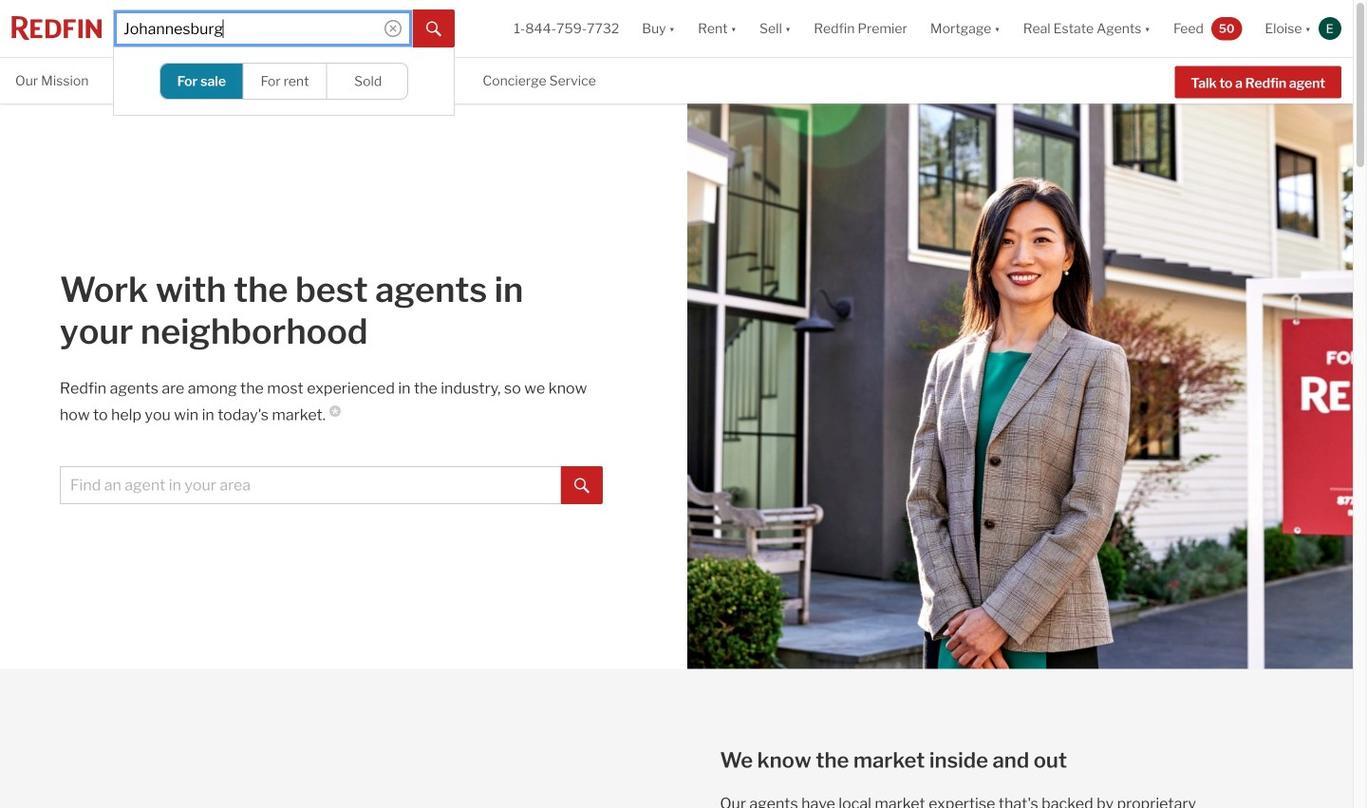 Task type: locate. For each thing, give the bounding box(es) containing it.
Sold radio
[[327, 64, 409, 99]]

a redfin agent image
[[687, 103, 1353, 669]]

For sale radio
[[160, 64, 244, 99]]

submit search image
[[426, 22, 442, 37], [575, 478, 590, 493]]

option group
[[160, 63, 409, 100]]

0 horizontal spatial submit search image
[[426, 22, 442, 37]]

search input image
[[385, 20, 402, 37]]

user photo image
[[1319, 17, 1342, 40]]

For rent radio
[[244, 64, 327, 99]]

1 vertical spatial submit search image
[[575, 478, 590, 493]]

Find an agent in your area search field
[[60, 466, 561, 504]]



Task type: vqa. For each thing, say whether or not it's contained in the screenshot.
FOR RENT option
yes



Task type: describe. For each thing, give the bounding box(es) containing it.
0 vertical spatial submit search image
[[426, 22, 442, 37]]

1 horizontal spatial submit search image
[[575, 478, 590, 493]]

disclaimer image
[[330, 405, 341, 417]]

City, Address, School, Agent, ZIP search field
[[113, 9, 413, 47]]

clear input button
[[385, 20, 402, 37]]



